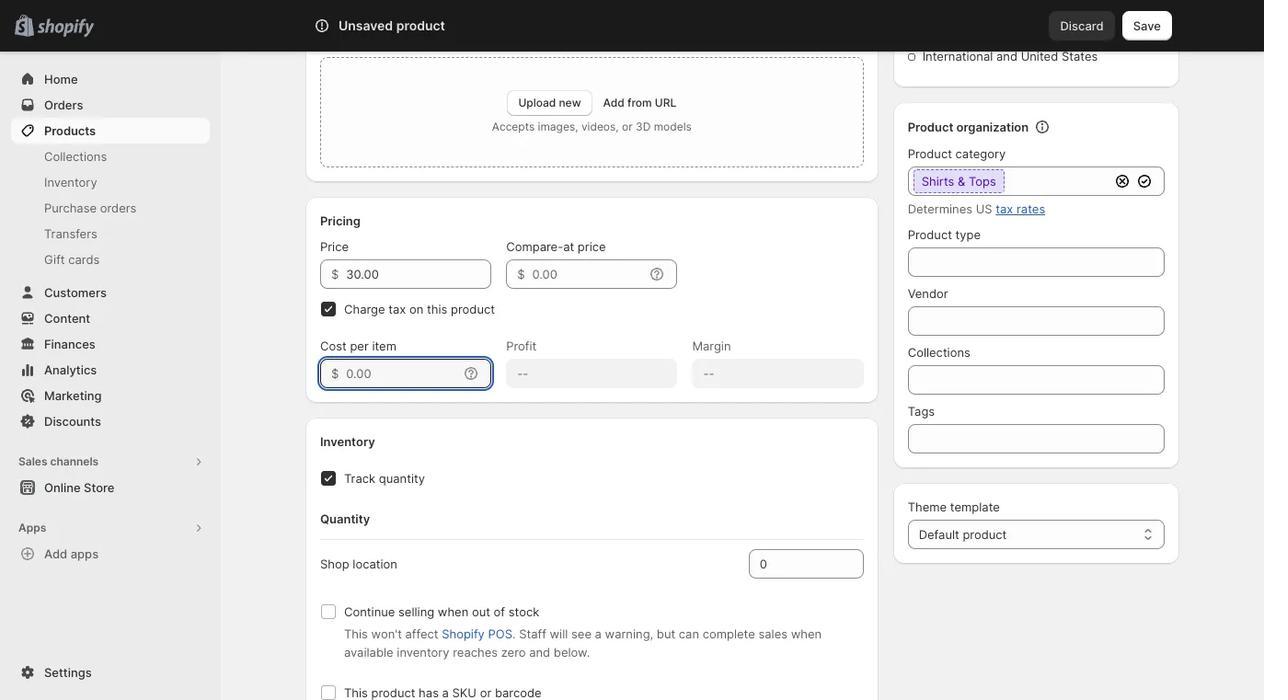 Task type: describe. For each thing, give the bounding box(es) containing it.
international
[[923, 49, 993, 63]]

tags
[[908, 404, 935, 419]]

profit
[[506, 339, 537, 353]]

product for product category
[[908, 146, 952, 161]]

Tags text field
[[908, 424, 1165, 454]]

discounts link
[[11, 409, 210, 434]]

purchase orders
[[44, 201, 137, 215]]

vendor
[[908, 286, 948, 301]]

product type
[[908, 227, 981, 242]]

products link
[[11, 118, 210, 144]]

price
[[578, 239, 606, 254]]

default product
[[919, 527, 1007, 542]]

1 horizontal spatial collections
[[908, 345, 971, 360]]

of
[[494, 605, 505, 619]]

inventory
[[397, 645, 450, 660]]

collections link
[[11, 144, 210, 169]]

item
[[372, 339, 397, 353]]

won't
[[371, 627, 402, 641]]

marketing link
[[11, 383, 210, 409]]

cards
[[68, 252, 100, 267]]

price
[[320, 239, 349, 254]]

warning,
[[605, 627, 654, 641]]

add for add from url
[[603, 96, 625, 110]]

3d
[[636, 120, 651, 133]]

shopify
[[442, 627, 485, 641]]

product for unsaved product
[[396, 17, 445, 33]]

.
[[513, 627, 516, 641]]

shop location
[[320, 557, 397, 571]]

add for add apps
[[44, 547, 67, 561]]

and inside the . staff will see a warning, but can complete sales when available inventory reaches zero and below.
[[529, 645, 550, 660]]

product category
[[908, 146, 1006, 161]]

unsaved product
[[339, 17, 445, 33]]

1 vertical spatial product
[[451, 302, 495, 317]]

Cost per item text field
[[346, 359, 458, 388]]

organization
[[957, 120, 1029, 134]]

1 horizontal spatial tax
[[996, 202, 1014, 216]]

quantity
[[320, 512, 370, 526]]

Product category text field
[[908, 167, 1110, 196]]

home
[[44, 72, 78, 87]]

unsaved
[[339, 17, 393, 33]]

1 vertical spatial inventory
[[320, 434, 375, 449]]

1 see from the top
[[572, 396, 592, 410]]

sales
[[759, 627, 788, 641]]

online
[[44, 480, 81, 495]]

accepts
[[492, 120, 535, 133]]

orders
[[100, 201, 137, 215]]

content
[[44, 311, 90, 326]]

when inside the . staff will see a warning, but can complete sales when available inventory reaches zero and below.
[[791, 627, 822, 641]]

discard
[[1061, 18, 1104, 33]]

compare-
[[506, 239, 563, 254]]

this won't affect shopify pos
[[344, 627, 513, 641]]

analytics link
[[11, 357, 210, 383]]

reaches
[[453, 645, 498, 660]]

add apps button
[[11, 541, 210, 567]]

type
[[956, 227, 981, 242]]

product for product organization
[[908, 120, 954, 134]]

save button
[[1122, 11, 1172, 40]]

models
[[654, 120, 692, 133]]

shopify pos link
[[442, 627, 513, 641]]

home link
[[11, 66, 210, 92]]

this
[[427, 302, 448, 317]]

available
[[344, 645, 394, 660]]

will
[[550, 627, 568, 641]]

sales channels button
[[11, 449, 210, 475]]

url
[[655, 96, 677, 110]]

channels
[[50, 455, 99, 468]]

shop
[[320, 557, 349, 571]]

this
[[344, 627, 368, 641]]

us
[[976, 202, 993, 216]]

media
[[324, 26, 359, 40]]

upload
[[519, 96, 556, 110]]

0 horizontal spatial collections
[[44, 149, 107, 164]]

customers link
[[11, 280, 210, 306]]

customers for customers
[[44, 285, 107, 300]]

sales
[[18, 455, 47, 468]]

at
[[563, 239, 574, 254]]

inventory link
[[11, 169, 210, 195]]

finances link
[[11, 331, 210, 357]]

finances
[[44, 337, 96, 352]]

0 horizontal spatial tax
[[389, 302, 406, 317]]

Vendor text field
[[908, 306, 1165, 336]]

$ for compare-at price
[[517, 267, 525, 282]]

customers for customers won't see this.
[[473, 396, 535, 410]]

quantity
[[379, 471, 425, 486]]

add from url button
[[603, 96, 677, 110]]

pos
[[488, 627, 513, 641]]

upload new button
[[507, 90, 592, 116]]

upload new
[[519, 96, 581, 110]]

apps button
[[11, 515, 210, 541]]

product organization
[[908, 120, 1029, 134]]

product for product type
[[908, 227, 952, 242]]

international and united states
[[923, 49, 1098, 63]]



Task type: locate. For each thing, give the bounding box(es) containing it.
online store
[[44, 480, 114, 495]]

when up shopify
[[438, 605, 469, 619]]

when right the sales
[[791, 627, 822, 641]]

1 vertical spatial collections
[[908, 345, 971, 360]]

and
[[997, 49, 1018, 63], [529, 645, 550, 660]]

transfers
[[44, 226, 97, 241]]

per
[[350, 339, 369, 353]]

online store button
[[0, 475, 221, 501]]

1 vertical spatial see
[[572, 627, 592, 641]]

2 vertical spatial product
[[963, 527, 1007, 542]]

staff
[[519, 627, 547, 641]]

0 vertical spatial add
[[603, 96, 625, 110]]

customers
[[44, 285, 107, 300], [473, 396, 535, 410]]

or
[[622, 120, 633, 133]]

product up 'product category'
[[908, 120, 954, 134]]

shopify image
[[37, 19, 94, 37]]

product down 'determines'
[[908, 227, 952, 242]]

1 horizontal spatial when
[[791, 627, 822, 641]]

orders
[[44, 98, 83, 112]]

new
[[559, 96, 581, 110]]

see inside the . staff will see a warning, but can complete sales when available inventory reaches zero and below.
[[572, 627, 592, 641]]

apps
[[18, 521, 46, 535]]

add apps
[[44, 547, 99, 561]]

continue
[[344, 605, 395, 619]]

1 vertical spatial product
[[908, 146, 952, 161]]

0 vertical spatial when
[[438, 605, 469, 619]]

0 horizontal spatial when
[[438, 605, 469, 619]]

product down product organization
[[908, 146, 952, 161]]

0 horizontal spatial customers
[[44, 285, 107, 300]]

see left a
[[572, 627, 592, 641]]

rates
[[1017, 202, 1046, 216]]

2 product from the top
[[908, 146, 952, 161]]

2 vertical spatial product
[[908, 227, 952, 242]]

pricing
[[320, 214, 361, 228]]

tax rates link
[[996, 202, 1046, 216]]

product
[[396, 17, 445, 33], [451, 302, 495, 317], [963, 527, 1007, 542]]

store
[[84, 480, 114, 495]]

customers left won't
[[473, 396, 535, 410]]

but
[[657, 627, 676, 641]]

1 vertical spatial add
[[44, 547, 67, 561]]

inventory up purchase
[[44, 175, 97, 190]]

compare-at price
[[506, 239, 606, 254]]

on
[[409, 302, 424, 317]]

purchase orders link
[[11, 195, 210, 221]]

customers won't see this.
[[473, 396, 619, 410]]

default
[[919, 527, 960, 542]]

gift cards
[[44, 252, 100, 267]]

see
[[572, 396, 592, 410], [572, 627, 592, 641]]

a
[[595, 627, 602, 641]]

margin
[[692, 339, 731, 353]]

customers up the content
[[44, 285, 107, 300]]

cost
[[320, 339, 347, 353]]

gift
[[44, 252, 65, 267]]

product
[[908, 120, 954, 134], [908, 146, 952, 161], [908, 227, 952, 242]]

product right this
[[451, 302, 495, 317]]

add left apps
[[44, 547, 67, 561]]

product for default product
[[963, 527, 1007, 542]]

1 vertical spatial when
[[791, 627, 822, 641]]

location
[[353, 557, 397, 571]]

0 horizontal spatial product
[[396, 17, 445, 33]]

0 vertical spatial customers
[[44, 285, 107, 300]]

purchase
[[44, 201, 97, 215]]

1 vertical spatial and
[[529, 645, 550, 660]]

add left from
[[603, 96, 625, 110]]

2 see from the top
[[572, 627, 592, 641]]

0 vertical spatial inventory
[[44, 175, 97, 190]]

$ down 'price'
[[331, 267, 339, 282]]

search
[[396, 18, 435, 33]]

0 vertical spatial product
[[396, 17, 445, 33]]

$ down 'cost'
[[331, 366, 339, 381]]

collections down vendor
[[908, 345, 971, 360]]

settings link
[[11, 660, 210, 686]]

None number field
[[749, 549, 836, 579]]

when
[[438, 605, 469, 619], [791, 627, 822, 641]]

3 product from the top
[[908, 227, 952, 242]]

below.
[[554, 645, 590, 660]]

1 product from the top
[[908, 120, 954, 134]]

theme template
[[908, 500, 1000, 514]]

Product type text field
[[908, 248, 1165, 277]]

0 horizontal spatial inventory
[[44, 175, 97, 190]]

1 vertical spatial tax
[[389, 302, 406, 317]]

apps
[[71, 547, 99, 561]]

Profit text field
[[506, 359, 678, 388]]

$ down compare-
[[517, 267, 525, 282]]

won't
[[538, 396, 568, 410]]

Price text field
[[346, 260, 492, 289]]

1 vertical spatial customers
[[473, 396, 535, 410]]

discounts
[[44, 414, 101, 429]]

Margin text field
[[692, 359, 864, 388]]

$ for price
[[331, 267, 339, 282]]

can
[[679, 627, 699, 641]]

content link
[[11, 306, 210, 331]]

. staff will see a warning, but can complete sales when available inventory reaches zero and below.
[[344, 627, 822, 660]]

charge tax on this product
[[344, 302, 495, 317]]

continue selling when out of stock
[[344, 605, 539, 619]]

save
[[1134, 18, 1161, 33]]

0 vertical spatial and
[[997, 49, 1018, 63]]

determines us tax rates
[[908, 202, 1046, 216]]

1 horizontal spatial customers
[[473, 396, 535, 410]]

0 horizontal spatial and
[[529, 645, 550, 660]]

search button
[[365, 11, 899, 40]]

tax left on
[[389, 302, 406, 317]]

1 horizontal spatial inventory
[[320, 434, 375, 449]]

settings
[[44, 665, 92, 680]]

0 vertical spatial product
[[908, 120, 954, 134]]

0 horizontal spatial add
[[44, 547, 67, 561]]

0 vertical spatial see
[[572, 396, 592, 410]]

product right unsaved
[[396, 17, 445, 33]]

Compare-at price text field
[[532, 260, 645, 289]]

add inside button
[[44, 547, 67, 561]]

selling
[[398, 605, 435, 619]]

see left this.
[[572, 396, 592, 410]]

$
[[331, 267, 339, 282], [517, 267, 525, 282], [331, 366, 339, 381]]

Collections text field
[[908, 365, 1165, 395]]

this.
[[595, 396, 619, 410]]

accepts images, videos, or 3d models
[[492, 120, 692, 133]]

gift cards link
[[11, 247, 210, 272]]

product down template
[[963, 527, 1007, 542]]

products
[[44, 123, 96, 138]]

2 horizontal spatial product
[[963, 527, 1007, 542]]

videos,
[[582, 120, 619, 133]]

tax
[[996, 202, 1014, 216], [389, 302, 406, 317]]

and left united
[[997, 49, 1018, 63]]

1 horizontal spatial product
[[451, 302, 495, 317]]

0 vertical spatial collections
[[44, 149, 107, 164]]

inventory
[[44, 175, 97, 190], [320, 434, 375, 449]]

$ for cost per item
[[331, 366, 339, 381]]

collections down products in the top left of the page
[[44, 149, 107, 164]]

tax right "us"
[[996, 202, 1014, 216]]

images,
[[538, 120, 578, 133]]

analytics
[[44, 363, 97, 377]]

1 horizontal spatial add
[[603, 96, 625, 110]]

1 horizontal spatial and
[[997, 49, 1018, 63]]

zero
[[501, 645, 526, 660]]

theme
[[908, 500, 947, 514]]

add from url
[[603, 96, 677, 110]]

and down staff
[[529, 645, 550, 660]]

stock
[[509, 605, 539, 619]]

template
[[950, 500, 1000, 514]]

0 vertical spatial tax
[[996, 202, 1014, 216]]

inventory up "track"
[[320, 434, 375, 449]]



Task type: vqa. For each thing, say whether or not it's contained in the screenshot.
Tags
yes



